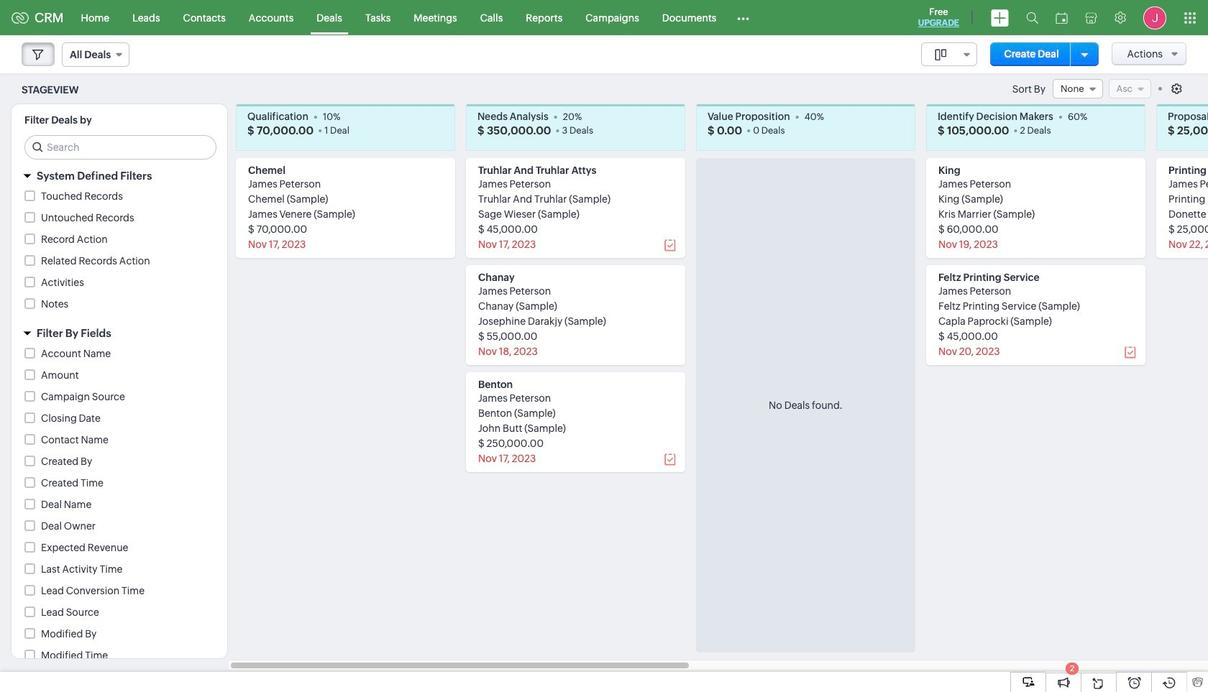 Task type: describe. For each thing, give the bounding box(es) containing it.
create menu image
[[991, 9, 1009, 26]]

create menu element
[[983, 0, 1018, 35]]

Search text field
[[25, 136, 216, 159]]

logo image
[[12, 12, 29, 23]]

search image
[[1027, 12, 1039, 24]]

size image
[[935, 48, 947, 61]]

calendar image
[[1056, 12, 1068, 23]]



Task type: locate. For each thing, give the bounding box(es) containing it.
profile element
[[1135, 0, 1176, 35]]

none field size
[[921, 42, 978, 66]]

profile image
[[1144, 6, 1167, 29]]

Other Modules field
[[728, 6, 759, 29]]

None field
[[62, 42, 130, 67], [921, 42, 978, 66], [1053, 79, 1103, 99], [62, 42, 130, 67], [1053, 79, 1103, 99]]

search element
[[1018, 0, 1048, 35]]



Task type: vqa. For each thing, say whether or not it's contained in the screenshot.
Search image
yes



